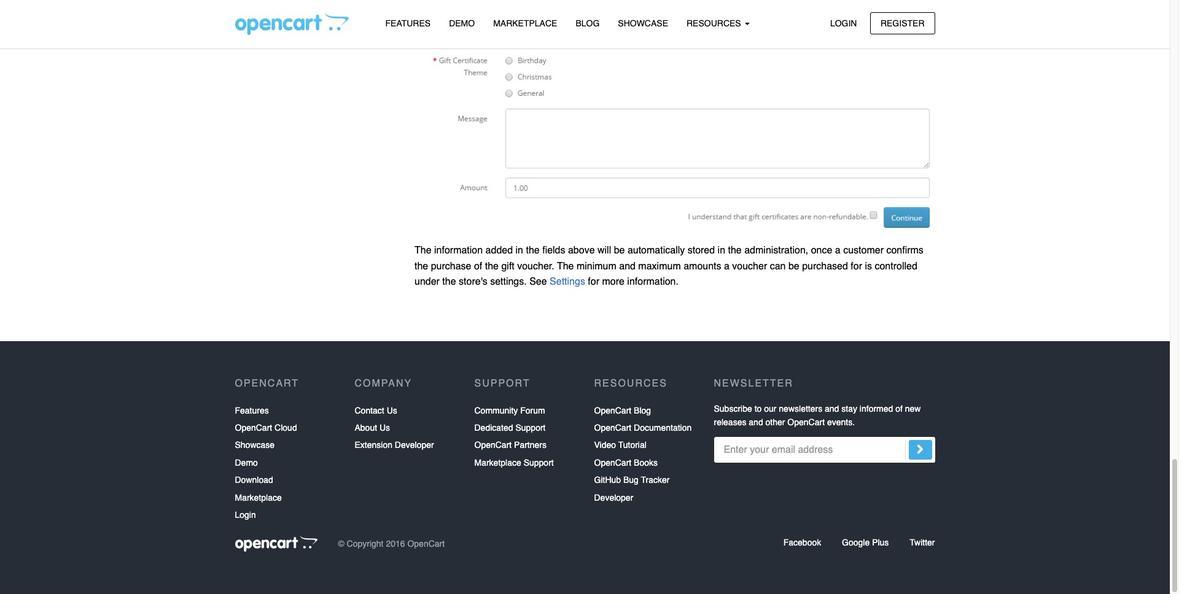 Task type: vqa. For each thing, say whether or not it's contained in the screenshot.
Customers.
no



Task type: describe. For each thing, give the bounding box(es) containing it.
the down purchase
[[443, 277, 456, 288]]

maximum
[[639, 261, 681, 272]]

download
[[235, 476, 273, 486]]

forum
[[521, 406, 545, 416]]

demo for the left 'demo' link
[[235, 458, 258, 468]]

support for dedicated
[[516, 423, 546, 433]]

the information added in the fields above will be automatically stored in the administration, once a customer confirms the purchase of the gift voucher. the minimum and maximum amounts a voucher can be purchased for is controlled under the store's settings. see
[[415, 245, 924, 288]]

opencart documentation
[[595, 423, 692, 433]]

fields
[[543, 245, 566, 256]]

contact
[[355, 406, 385, 416]]

community
[[475, 406, 518, 416]]

dedicated
[[475, 423, 513, 433]]

google plus link
[[843, 539, 889, 548]]

opencart for opencart documentation
[[595, 423, 632, 433]]

other
[[766, 418, 786, 428]]

opencart for opencart partners
[[475, 441, 512, 451]]

community forum link
[[475, 402, 545, 420]]

opencart for opencart blog
[[595, 406, 632, 416]]

google
[[843, 539, 870, 548]]

extension
[[355, 441, 393, 451]]

opencart for opencart books
[[595, 458, 632, 468]]

opencart blog link
[[595, 402, 651, 420]]

github bug tracker link
[[595, 472, 670, 490]]

for inside "the information added in the fields above will be automatically stored in the administration, once a customer confirms the purchase of the gift voucher. the minimum and maximum amounts a voucher can be purchased for is controlled under the store's settings. see"
[[851, 261, 863, 272]]

once
[[812, 245, 833, 256]]

download link
[[235, 472, 273, 490]]

opencart for opencart cloud
[[235, 423, 272, 433]]

opencart - open source shopping cart solution image
[[235, 13, 349, 35]]

opencart blog
[[595, 406, 651, 416]]

purchase gift certificate image
[[415, 0, 936, 236]]

features for demo
[[386, 18, 431, 28]]

community forum
[[475, 406, 545, 416]]

opencart partners link
[[475, 437, 547, 455]]

opencart cloud link
[[235, 420, 297, 437]]

0 vertical spatial showcase
[[618, 18, 669, 28]]

1 vertical spatial and
[[825, 404, 840, 414]]

1 horizontal spatial resources
[[687, 18, 744, 28]]

facebook
[[784, 539, 822, 548]]

about us
[[355, 423, 390, 433]]

blog inside "link"
[[634, 406, 651, 416]]

dedicated support link
[[475, 420, 546, 437]]

github bug tracker
[[595, 476, 670, 486]]

contact us link
[[355, 402, 397, 420]]

features for opencart cloud
[[235, 406, 269, 416]]

video tutorial link
[[595, 437, 647, 455]]

video tutorial
[[595, 441, 647, 451]]

bug
[[624, 476, 639, 486]]

confirms
[[887, 245, 924, 256]]

Enter your email address text field
[[714, 438, 936, 463]]

newsletters
[[779, 404, 823, 414]]

us for contact us
[[387, 406, 397, 416]]

1 horizontal spatial login link
[[820, 12, 868, 34]]

our
[[765, 404, 777, 414]]

partners
[[514, 441, 547, 451]]

0 horizontal spatial the
[[415, 245, 432, 256]]

angle right image
[[917, 442, 925, 457]]

features link for demo
[[376, 13, 440, 34]]

see
[[530, 277, 547, 288]]

controlled
[[875, 261, 918, 272]]

© copyright 2016 opencart
[[338, 540, 445, 550]]

subscribe to our newsletters and stay informed of new releases and other opencart events.
[[714, 404, 921, 428]]

copyright
[[347, 540, 384, 550]]

new
[[906, 404, 921, 414]]

github
[[595, 476, 621, 486]]

features link for opencart cloud
[[235, 402, 269, 420]]

marketplace support
[[475, 458, 554, 468]]

information
[[434, 245, 483, 256]]

extension developer
[[355, 441, 434, 451]]

and inside "the information added in the fields above will be automatically stored in the administration, once a customer confirms the purchase of the gift voucher. the minimum and maximum amounts a voucher can be purchased for is controlled under the store's settings. see"
[[620, 261, 636, 272]]

1 horizontal spatial a
[[836, 245, 841, 256]]

0 horizontal spatial blog
[[576, 18, 600, 28]]

about
[[355, 423, 377, 433]]

information.
[[628, 277, 679, 288]]

about us link
[[355, 420, 390, 437]]

0 horizontal spatial marketplace link
[[235, 490, 282, 507]]

2 in from the left
[[718, 245, 726, 256]]

0 horizontal spatial be
[[614, 245, 625, 256]]

above
[[568, 245, 595, 256]]

1 vertical spatial showcase link
[[235, 437, 275, 455]]

opencart right 2016
[[408, 540, 445, 550]]

login for login link to the right
[[831, 18, 858, 28]]

resources link
[[678, 13, 759, 34]]

twitter
[[910, 539, 936, 548]]

cloud
[[275, 423, 297, 433]]

0 horizontal spatial demo link
[[235, 455, 258, 472]]

opencart partners
[[475, 441, 547, 451]]



Task type: locate. For each thing, give the bounding box(es) containing it.
of inside "the information added in the fields above will be automatically stored in the administration, once a customer confirms the purchase of the gift voucher. the minimum and maximum amounts a voucher can be purchased for is controlled under the store's settings. see"
[[474, 261, 483, 272]]

1 vertical spatial demo link
[[235, 455, 258, 472]]

login left register on the top right of page
[[831, 18, 858, 28]]

opencart up the github
[[595, 458, 632, 468]]

developer right extension
[[395, 441, 434, 451]]

opencart up opencart documentation
[[595, 406, 632, 416]]

settings for more information.
[[550, 277, 679, 288]]

showcase down opencart cloud link
[[235, 441, 275, 451]]

tutorial
[[619, 441, 647, 451]]

1 vertical spatial blog
[[634, 406, 651, 416]]

0 vertical spatial developer
[[395, 441, 434, 451]]

login link
[[820, 12, 868, 34], [235, 507, 256, 524]]

demo
[[449, 18, 475, 28], [235, 458, 258, 468]]

support
[[475, 378, 531, 389], [516, 423, 546, 433], [524, 458, 554, 468]]

support down partners
[[524, 458, 554, 468]]

2 vertical spatial marketplace
[[235, 493, 282, 503]]

1 horizontal spatial of
[[896, 404, 903, 414]]

be right will
[[614, 245, 625, 256]]

support up community on the bottom left of the page
[[475, 378, 531, 389]]

for
[[851, 261, 863, 272], [588, 277, 600, 288]]

0 horizontal spatial for
[[588, 277, 600, 288]]

0 vertical spatial login link
[[820, 12, 868, 34]]

opencart books
[[595, 458, 658, 468]]

1 vertical spatial for
[[588, 277, 600, 288]]

0 horizontal spatial showcase
[[235, 441, 275, 451]]

of up store's
[[474, 261, 483, 272]]

more
[[602, 277, 625, 288]]

1 horizontal spatial in
[[718, 245, 726, 256]]

0 vertical spatial demo
[[449, 18, 475, 28]]

opencart left the cloud on the left of the page
[[235, 423, 272, 433]]

marketplace support link
[[475, 455, 554, 472]]

0 horizontal spatial in
[[516, 245, 524, 256]]

1 horizontal spatial for
[[851, 261, 863, 272]]

voucher
[[733, 261, 768, 272]]

documentation
[[634, 423, 692, 433]]

support for marketplace
[[524, 458, 554, 468]]

stored
[[688, 245, 715, 256]]

opencart cloud
[[235, 423, 297, 433]]

and down to
[[749, 418, 764, 428]]

the up under
[[415, 245, 432, 256]]

opencart up opencart cloud
[[235, 378, 299, 389]]

1 vertical spatial of
[[896, 404, 903, 414]]

0 vertical spatial be
[[614, 245, 625, 256]]

the up 'voucher' at the top of page
[[728, 245, 742, 256]]

events.
[[828, 418, 855, 428]]

0 horizontal spatial of
[[474, 261, 483, 272]]

1 vertical spatial showcase
[[235, 441, 275, 451]]

0 vertical spatial showcase link
[[609, 13, 678, 34]]

features
[[386, 18, 431, 28], [235, 406, 269, 416]]

0 vertical spatial features
[[386, 18, 431, 28]]

1 vertical spatial features
[[235, 406, 269, 416]]

1 vertical spatial be
[[789, 261, 800, 272]]

showcase right the blog link
[[618, 18, 669, 28]]

of
[[474, 261, 483, 272], [896, 404, 903, 414]]

2 vertical spatial support
[[524, 458, 554, 468]]

plus
[[873, 539, 889, 548]]

0 horizontal spatial features link
[[235, 402, 269, 420]]

0 horizontal spatial demo
[[235, 458, 258, 468]]

1 vertical spatial marketplace link
[[235, 490, 282, 507]]

register
[[881, 18, 925, 28]]

blog link
[[567, 13, 609, 34]]

of inside subscribe to our newsletters and stay informed of new releases and other opencart events.
[[896, 404, 903, 414]]

be right can
[[789, 261, 800, 272]]

0 vertical spatial marketplace
[[494, 18, 558, 28]]

newsletter
[[714, 378, 794, 389]]

0 vertical spatial demo link
[[440, 13, 484, 34]]

0 vertical spatial a
[[836, 245, 841, 256]]

1 vertical spatial resources
[[595, 378, 668, 389]]

1 horizontal spatial features
[[386, 18, 431, 28]]

google plus
[[843, 539, 889, 548]]

1 horizontal spatial be
[[789, 261, 800, 272]]

developer
[[395, 441, 434, 451], [595, 493, 634, 503]]

the
[[415, 245, 432, 256], [557, 261, 574, 272]]

marketplace
[[494, 18, 558, 28], [475, 458, 522, 468], [235, 493, 282, 503]]

opencart inside subscribe to our newsletters and stay informed of new releases and other opencart events.
[[788, 418, 825, 428]]

0 vertical spatial support
[[475, 378, 531, 389]]

showcase link
[[609, 13, 678, 34], [235, 437, 275, 455]]

0 vertical spatial of
[[474, 261, 483, 272]]

demo for the right 'demo' link
[[449, 18, 475, 28]]

1 horizontal spatial marketplace link
[[484, 13, 567, 34]]

settings.
[[490, 277, 527, 288]]

for down minimum
[[588, 277, 600, 288]]

opencart books link
[[595, 455, 658, 472]]

1 horizontal spatial the
[[557, 261, 574, 272]]

administration,
[[745, 245, 809, 256]]

opencart up video tutorial
[[595, 423, 632, 433]]

settings
[[550, 277, 586, 288]]

support up partners
[[516, 423, 546, 433]]

marketplace link
[[484, 13, 567, 34], [235, 490, 282, 507]]

us right contact
[[387, 406, 397, 416]]

2 horizontal spatial and
[[825, 404, 840, 414]]

1 vertical spatial a
[[724, 261, 730, 272]]

and up settings for more information.
[[620, 261, 636, 272]]

the up settings at top
[[557, 261, 574, 272]]

settings link
[[550, 277, 588, 288]]

1 vertical spatial support
[[516, 423, 546, 433]]

login link down download link
[[235, 507, 256, 524]]

developer down the github
[[595, 493, 634, 503]]

0 horizontal spatial features
[[235, 406, 269, 416]]

demo link
[[440, 13, 484, 34], [235, 455, 258, 472]]

purchase
[[431, 261, 472, 272]]

store's
[[459, 277, 488, 288]]

video
[[595, 441, 616, 451]]

0 vertical spatial blog
[[576, 18, 600, 28]]

stay
[[842, 404, 858, 414]]

is
[[865, 261, 873, 272]]

0 vertical spatial and
[[620, 261, 636, 272]]

dedicated support
[[475, 423, 546, 433]]

tracker
[[641, 476, 670, 486]]

voucher.
[[518, 261, 555, 272]]

0 horizontal spatial and
[[620, 261, 636, 272]]

a left 'voucher' at the top of page
[[724, 261, 730, 272]]

0 vertical spatial us
[[387, 406, 397, 416]]

1 in from the left
[[516, 245, 524, 256]]

showcase
[[618, 18, 669, 28], [235, 441, 275, 451]]

customer
[[844, 245, 884, 256]]

1 vertical spatial login
[[235, 511, 256, 521]]

the up the voucher. at the top left of the page
[[526, 245, 540, 256]]

under
[[415, 277, 440, 288]]

of left new
[[896, 404, 903, 414]]

0 vertical spatial marketplace link
[[484, 13, 567, 34]]

extension developer link
[[355, 437, 434, 455]]

1 vertical spatial marketplace
[[475, 458, 522, 468]]

1 horizontal spatial and
[[749, 418, 764, 428]]

0 vertical spatial the
[[415, 245, 432, 256]]

1 horizontal spatial showcase link
[[609, 13, 678, 34]]

0 vertical spatial features link
[[376, 13, 440, 34]]

facebook link
[[784, 539, 822, 548]]

resources
[[687, 18, 744, 28], [595, 378, 668, 389]]

0 vertical spatial login
[[831, 18, 858, 28]]

informed
[[860, 404, 894, 414]]

1 vertical spatial developer
[[595, 493, 634, 503]]

minimum
[[577, 261, 617, 272]]

will
[[598, 245, 612, 256]]

1 horizontal spatial showcase
[[618, 18, 669, 28]]

1 horizontal spatial demo
[[449, 18, 475, 28]]

1 horizontal spatial demo link
[[440, 13, 484, 34]]

subscribe
[[714, 404, 753, 414]]

login for leftmost login link
[[235, 511, 256, 521]]

opencart down dedicated
[[475, 441, 512, 451]]

1 horizontal spatial developer
[[595, 493, 634, 503]]

opencart down newsletters
[[788, 418, 825, 428]]

1 horizontal spatial blog
[[634, 406, 651, 416]]

purchased
[[803, 261, 849, 272]]

opencart inside "link"
[[595, 406, 632, 416]]

opencart documentation link
[[595, 420, 692, 437]]

a
[[836, 245, 841, 256], [724, 261, 730, 272]]

the left the gift
[[485, 261, 499, 272]]

for left is
[[851, 261, 863, 272]]

register link
[[871, 12, 936, 34]]

automatically
[[628, 245, 685, 256]]

0 horizontal spatial developer
[[395, 441, 434, 451]]

twitter link
[[910, 539, 936, 548]]

books
[[634, 458, 658, 468]]

contact us
[[355, 406, 397, 416]]

login down download link
[[235, 511, 256, 521]]

releases
[[714, 418, 747, 428]]

2 vertical spatial and
[[749, 418, 764, 428]]

the up under
[[415, 261, 428, 272]]

1 vertical spatial features link
[[235, 402, 269, 420]]

1 horizontal spatial login
[[831, 18, 858, 28]]

amounts
[[684, 261, 722, 272]]

opencart inside 'link'
[[595, 458, 632, 468]]

blog
[[576, 18, 600, 28], [634, 406, 651, 416]]

1 vertical spatial us
[[380, 423, 390, 433]]

0 vertical spatial resources
[[687, 18, 744, 28]]

1 horizontal spatial features link
[[376, 13, 440, 34]]

1 vertical spatial demo
[[235, 458, 258, 468]]

©
[[338, 540, 345, 550]]

2016
[[386, 540, 405, 550]]

0 horizontal spatial resources
[[595, 378, 668, 389]]

opencart for opencart
[[235, 378, 299, 389]]

opencart image
[[235, 537, 317, 553]]

0 vertical spatial for
[[851, 261, 863, 272]]

0 horizontal spatial login
[[235, 511, 256, 521]]

and up events.
[[825, 404, 840, 414]]

a right the once
[[836, 245, 841, 256]]

can
[[770, 261, 786, 272]]

us right "about"
[[380, 423, 390, 433]]

1 vertical spatial login link
[[235, 507, 256, 524]]

company
[[355, 378, 412, 389]]

in right stored in the right top of the page
[[718, 245, 726, 256]]

0 horizontal spatial showcase link
[[235, 437, 275, 455]]

login link left register link
[[820, 12, 868, 34]]

1 vertical spatial the
[[557, 261, 574, 272]]

developer link
[[595, 490, 634, 507]]

0 horizontal spatial a
[[724, 261, 730, 272]]

0 horizontal spatial login link
[[235, 507, 256, 524]]

to
[[755, 404, 762, 414]]

us for about us
[[380, 423, 390, 433]]

gift
[[502, 261, 515, 272]]

in right added in the top of the page
[[516, 245, 524, 256]]

added
[[486, 245, 513, 256]]

opencart
[[235, 378, 299, 389], [595, 406, 632, 416], [788, 418, 825, 428], [235, 423, 272, 433], [595, 423, 632, 433], [475, 441, 512, 451], [595, 458, 632, 468], [408, 540, 445, 550]]



